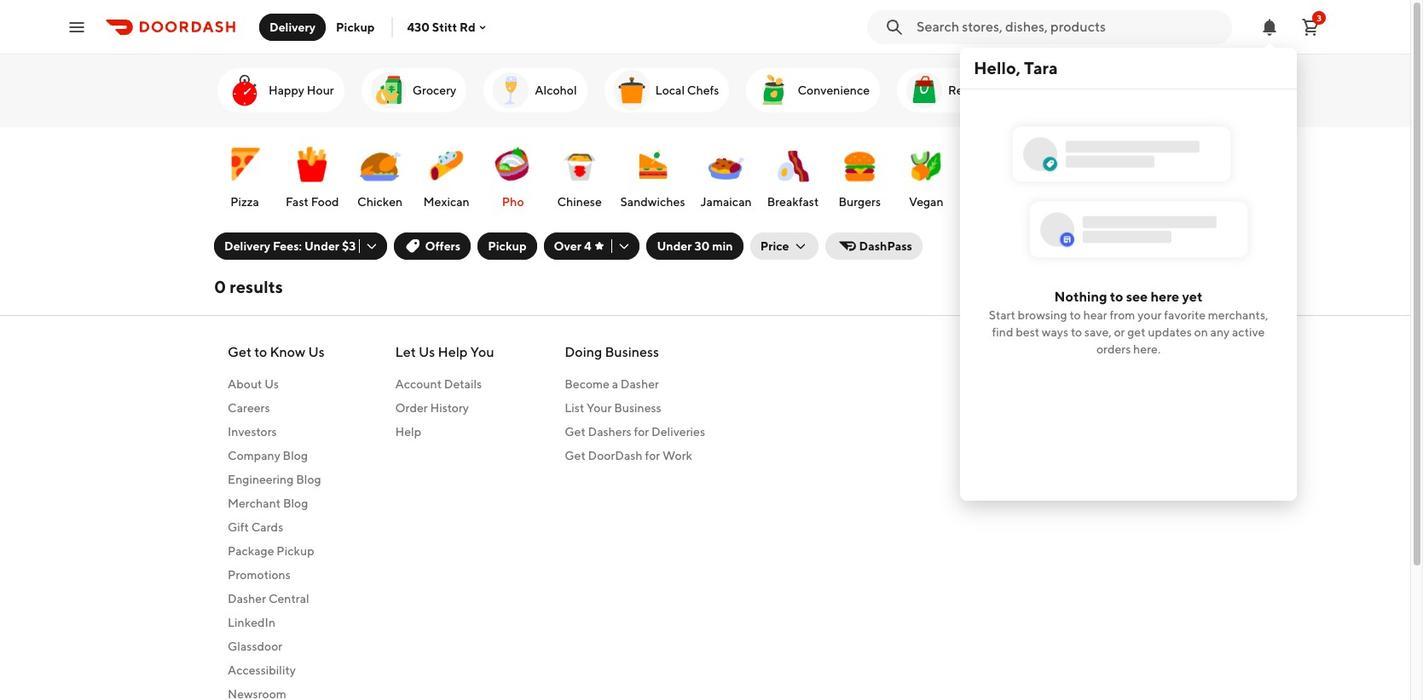 Task type: vqa. For each thing, say whether or not it's contained in the screenshot.
Pizza
yes



Task type: locate. For each thing, give the bounding box(es) containing it.
for down list your business link
[[634, 425, 649, 439]]

updates
[[1148, 326, 1192, 339]]

find
[[992, 326, 1013, 339]]

0 horizontal spatial gift cards
[[228, 521, 283, 535]]

retail link
[[897, 68, 990, 113]]

blog inside "link"
[[283, 497, 308, 511]]

blog for company blog
[[283, 449, 308, 463]]

for for dashers
[[634, 425, 649, 439]]

work
[[663, 449, 692, 463]]

under left $3
[[304, 240, 339, 253]]

convenience
[[798, 84, 870, 97]]

under left the 30
[[657, 240, 692, 253]]

for for doordash
[[645, 449, 660, 463]]

business up become a dasher link
[[605, 344, 659, 361]]

careers
[[228, 402, 270, 415]]

0 vertical spatial cards
[[1082, 84, 1114, 97]]

1 horizontal spatial dasher
[[621, 378, 659, 391]]

cards right gift cards image
[[1082, 84, 1114, 97]]

get up the about
[[228, 344, 252, 361]]

delivery left 'fees:'
[[224, 240, 270, 253]]

0 horizontal spatial gift
[[228, 521, 249, 535]]

pizza
[[230, 195, 259, 209]]

0 horizontal spatial gift cards link
[[228, 519, 325, 536]]

alcohol link
[[484, 68, 587, 113]]

us for let us help you
[[419, 344, 435, 361]]

hour
[[307, 84, 334, 97]]

blog up merchant blog "link"
[[296, 473, 321, 487]]

best
[[1016, 326, 1039, 339]]

central
[[268, 593, 309, 606]]

gift cards right gift cards image
[[1059, 84, 1114, 97]]

0 vertical spatial pickup
[[336, 20, 375, 34]]

help left the you
[[438, 344, 468, 361]]

local chefs image
[[611, 70, 652, 111]]

cards
[[1082, 84, 1114, 97], [251, 521, 283, 535]]

blog down engineering blog link
[[283, 497, 308, 511]]

0 horizontal spatial under
[[304, 240, 339, 253]]

your
[[587, 402, 612, 415]]

active
[[1232, 326, 1265, 339]]

1 horizontal spatial help
[[438, 344, 468, 361]]

over 4 button
[[544, 233, 640, 260]]

help
[[438, 344, 468, 361], [395, 425, 421, 439]]

rd
[[460, 20, 475, 34]]

account details link
[[395, 376, 494, 393]]

glassdoor link
[[228, 639, 325, 656]]

fees:
[[273, 240, 302, 253]]

blog for merchant blog
[[283, 497, 308, 511]]

for left work
[[645, 449, 660, 463]]

1 vertical spatial gift
[[228, 521, 249, 535]]

0 horizontal spatial us
[[264, 378, 279, 391]]

0 vertical spatial gift
[[1059, 84, 1080, 97]]

grocery link
[[361, 68, 467, 113]]

offers
[[425, 240, 461, 253]]

reset button
[[1143, 274, 1196, 301]]

1 vertical spatial gift cards
[[228, 521, 283, 535]]

430 stitt rd button
[[407, 20, 489, 34]]

us right know
[[308, 344, 325, 361]]

get for get dashers for deliveries
[[565, 425, 586, 439]]

0 horizontal spatial pickup button
[[326, 13, 385, 41]]

gift
[[1059, 84, 1080, 97], [228, 521, 249, 535]]

pickup button left 430
[[326, 13, 385, 41]]

1 vertical spatial pickup
[[488, 240, 527, 253]]

desserts
[[1036, 195, 1083, 209]]

order history link
[[395, 400, 494, 417]]

1 horizontal spatial gift cards link
[[1007, 68, 1124, 113]]

to up from
[[1110, 289, 1123, 305]]

get down list
[[565, 425, 586, 439]]

dashers
[[588, 425, 632, 439]]

soup
[[1178, 195, 1206, 209]]

order
[[395, 402, 428, 415]]

dasher up linkedin
[[228, 593, 266, 606]]

health image
[[1148, 70, 1189, 111]]

chicken
[[357, 195, 403, 209]]

1 horizontal spatial gift cards
[[1059, 84, 1114, 97]]

0 vertical spatial blog
[[283, 449, 308, 463]]

1 vertical spatial for
[[645, 449, 660, 463]]

company
[[228, 449, 280, 463]]

gift cards link down merchant blog "link"
[[228, 519, 325, 536]]

promotions
[[228, 569, 291, 582]]

1 vertical spatial gift cards link
[[228, 519, 325, 536]]

dasher central
[[228, 593, 309, 606]]

0
[[214, 277, 226, 297]]

0 horizontal spatial help
[[395, 425, 421, 439]]

2 vertical spatial pickup
[[277, 545, 314, 558]]

pickup button
[[326, 13, 385, 41], [478, 233, 537, 260]]

2 vertical spatial get
[[565, 449, 586, 463]]

about us
[[228, 378, 279, 391]]

happy hour link
[[217, 68, 344, 113]]

jamaican
[[700, 195, 752, 209]]

merchants,
[[1208, 309, 1268, 322]]

1 vertical spatial business
[[614, 402, 661, 415]]

health link
[[1141, 68, 1240, 113]]

gift cards link down 'store search: begin typing to search for stores available on doordash' text box
[[1007, 68, 1124, 113]]

next button of carousel image
[[1188, 82, 1205, 99]]

business down become a dasher link
[[614, 402, 661, 415]]

get to know us
[[228, 344, 325, 361]]

blog up engineering blog link
[[283, 449, 308, 463]]

1 horizontal spatial gift
[[1059, 84, 1080, 97]]

local
[[655, 84, 685, 97]]

1 horizontal spatial pickup
[[336, 20, 375, 34]]

1 horizontal spatial pickup button
[[478, 233, 537, 260]]

us inside about us link
[[264, 378, 279, 391]]

to left know
[[254, 344, 267, 361]]

mexican
[[423, 195, 470, 209]]

careers link
[[228, 400, 325, 417]]

gift cards image
[[1014, 70, 1055, 111]]

gift up the package
[[228, 521, 249, 535]]

pickup right delivery button
[[336, 20, 375, 34]]

over
[[554, 240, 582, 253]]

pickup up promotions link
[[277, 545, 314, 558]]

ways
[[1042, 326, 1068, 339]]

merchant blog link
[[228, 495, 325, 512]]

0 vertical spatial get
[[228, 344, 252, 361]]

nothing
[[1054, 289, 1107, 305]]

get left doordash
[[565, 449, 586, 463]]

here.
[[1133, 343, 1161, 356]]

0 vertical spatial for
[[634, 425, 649, 439]]

retail image
[[904, 70, 945, 111]]

investors link
[[228, 424, 325, 441]]

2 under from the left
[[657, 240, 692, 253]]

pickup for the top pickup button
[[336, 20, 375, 34]]

2 horizontal spatial us
[[419, 344, 435, 361]]

1 items, open order cart image
[[1300, 17, 1321, 37]]

get for get doordash for work
[[565, 449, 586, 463]]

orders
[[1096, 343, 1131, 356]]

company blog link
[[228, 448, 325, 465]]

pickup down 'pho'
[[488, 240, 527, 253]]

1 vertical spatial get
[[565, 425, 586, 439]]

gift cards down merchant
[[228, 521, 283, 535]]

1 vertical spatial cards
[[251, 521, 283, 535]]

notification bell image
[[1259, 17, 1280, 37]]

your
[[1138, 309, 1162, 322]]

us up careers link
[[264, 378, 279, 391]]

0 vertical spatial help
[[438, 344, 468, 361]]

430 stitt rd
[[407, 20, 475, 34]]

help down order
[[395, 425, 421, 439]]

2 vertical spatial blog
[[283, 497, 308, 511]]

become
[[565, 378, 610, 391]]

gift cards link
[[1007, 68, 1124, 113], [228, 519, 325, 536]]

delivery inside delivery button
[[269, 20, 316, 34]]

1 horizontal spatial under
[[657, 240, 692, 253]]

dasher up list your business link
[[621, 378, 659, 391]]

1 vertical spatial help
[[395, 425, 421, 439]]

gift right gift cards image
[[1059, 84, 1080, 97]]

pickup
[[336, 20, 375, 34], [488, 240, 527, 253], [277, 545, 314, 558]]

package
[[228, 545, 274, 558]]

0 horizontal spatial dasher
[[228, 593, 266, 606]]

0 vertical spatial dasher
[[621, 378, 659, 391]]

list your business link
[[565, 400, 705, 417]]

0 vertical spatial delivery
[[269, 20, 316, 34]]

package pickup link
[[228, 543, 325, 560]]

happy hour image
[[224, 70, 265, 111]]

hello,
[[974, 58, 1021, 78]]

health
[[1193, 84, 1229, 97]]

under inside button
[[657, 240, 692, 253]]

delivery for delivery
[[269, 20, 316, 34]]

1 vertical spatial blog
[[296, 473, 321, 487]]

package pickup
[[228, 545, 314, 558]]

pickup button down 'pho'
[[478, 233, 537, 260]]

cards down merchant blog
[[251, 521, 283, 535]]

2 horizontal spatial pickup
[[488, 240, 527, 253]]

burgers
[[839, 195, 881, 209]]

delivery up the 'happy'
[[269, 20, 316, 34]]

1 horizontal spatial cards
[[1082, 84, 1114, 97]]

1 vertical spatial pickup button
[[478, 233, 537, 260]]

430
[[407, 20, 430, 34]]

0 horizontal spatial cards
[[251, 521, 283, 535]]

30
[[694, 240, 710, 253]]

1 vertical spatial delivery
[[224, 240, 270, 253]]

offers button
[[394, 233, 471, 260]]

0 vertical spatial business
[[605, 344, 659, 361]]

0 vertical spatial gift cards
[[1059, 84, 1114, 97]]

us right let
[[419, 344, 435, 361]]



Task type: describe. For each thing, give the bounding box(es) containing it.
list
[[565, 402, 584, 415]]

grocery
[[412, 84, 456, 97]]

price button
[[750, 233, 818, 260]]

glassdoor
[[228, 640, 282, 654]]

about
[[228, 378, 262, 391]]

pickup for pickup button to the bottom
[[488, 240, 527, 253]]

sandwiches
[[620, 195, 685, 209]]

from
[[1110, 309, 1135, 322]]

you
[[470, 344, 494, 361]]

hello, tara
[[974, 58, 1058, 78]]

become a dasher
[[565, 378, 659, 391]]

history
[[430, 402, 469, 415]]

get doordash for work
[[565, 449, 692, 463]]

engineering blog link
[[228, 472, 325, 489]]

3
[[1317, 12, 1322, 23]]

merchant blog
[[228, 497, 308, 511]]

breakfast
[[767, 195, 819, 209]]

4
[[584, 240, 591, 253]]

1 horizontal spatial us
[[308, 344, 325, 361]]

0 vertical spatial gift cards link
[[1007, 68, 1124, 113]]

save,
[[1084, 326, 1112, 339]]

local chefs
[[655, 84, 719, 97]]

investors
[[228, 425, 277, 439]]

any
[[1210, 326, 1230, 339]]

us for about us
[[264, 378, 279, 391]]

details
[[444, 378, 482, 391]]

happy
[[269, 84, 304, 97]]

chefs
[[687, 84, 719, 97]]

to down nothing
[[1070, 309, 1081, 322]]

1 vertical spatial dasher
[[228, 593, 266, 606]]

see
[[1126, 289, 1148, 305]]

a
[[612, 378, 618, 391]]

pho
[[502, 195, 524, 209]]

here
[[1151, 289, 1179, 305]]

min
[[712, 240, 733, 253]]

get for get to know us
[[228, 344, 252, 361]]

order history
[[395, 402, 469, 415]]

merchant
[[228, 497, 281, 511]]

reset
[[1154, 281, 1186, 294]]

delivery button
[[259, 13, 326, 41]]

retail
[[948, 84, 980, 97]]

delivery for delivery fees: under $3
[[224, 240, 270, 253]]

0 horizontal spatial pickup
[[277, 545, 314, 558]]

price
[[760, 240, 789, 253]]

fast
[[286, 195, 309, 209]]

alcohol image
[[491, 70, 531, 111]]

get dashers for deliveries
[[565, 425, 705, 439]]

company blog
[[228, 449, 308, 463]]

dashpass
[[859, 240, 912, 253]]

know
[[270, 344, 305, 361]]

grocery image
[[368, 70, 409, 111]]

accessibility link
[[228, 663, 325, 680]]

over 4
[[554, 240, 591, 253]]

about us link
[[228, 376, 325, 393]]

get dashers for deliveries link
[[565, 424, 705, 441]]

convenience link
[[746, 68, 880, 113]]

results
[[230, 277, 283, 297]]

vegan
[[909, 195, 944, 209]]

convenience image
[[753, 70, 794, 111]]

account
[[395, 378, 442, 391]]

dashpass button
[[825, 233, 923, 260]]

let us help you
[[395, 344, 494, 361]]

seafood
[[1103, 195, 1148, 209]]

stitt
[[432, 20, 457, 34]]

linkedin
[[228, 616, 275, 630]]

next button of carousel image
[[1188, 166, 1205, 183]]

become a dasher link
[[565, 376, 705, 393]]

accessibility
[[228, 664, 296, 678]]

browsing
[[1018, 309, 1067, 322]]

Store search: begin typing to search for stores available on DoorDash text field
[[917, 17, 1222, 36]]

alcohol
[[535, 84, 577, 97]]

linkedin link
[[228, 615, 325, 632]]

hear
[[1083, 309, 1107, 322]]

fast food
[[286, 195, 339, 209]]

food
[[311, 195, 339, 209]]

engineering
[[228, 473, 294, 487]]

help link
[[395, 424, 494, 441]]

under 30 min
[[657, 240, 733, 253]]

tara
[[1024, 58, 1058, 78]]

happy hour
[[269, 84, 334, 97]]

or
[[1114, 326, 1125, 339]]

to right ways
[[1071, 326, 1082, 339]]

blog for engineering blog
[[296, 473, 321, 487]]

doing business
[[565, 344, 659, 361]]

deliveries
[[651, 425, 705, 439]]

dasher central link
[[228, 591, 325, 608]]

1 under from the left
[[304, 240, 339, 253]]

open menu image
[[67, 17, 87, 37]]

0 vertical spatial pickup button
[[326, 13, 385, 41]]

chinese
[[557, 195, 602, 209]]

delivery fees: under $3
[[224, 240, 356, 253]]

doing
[[565, 344, 602, 361]]



